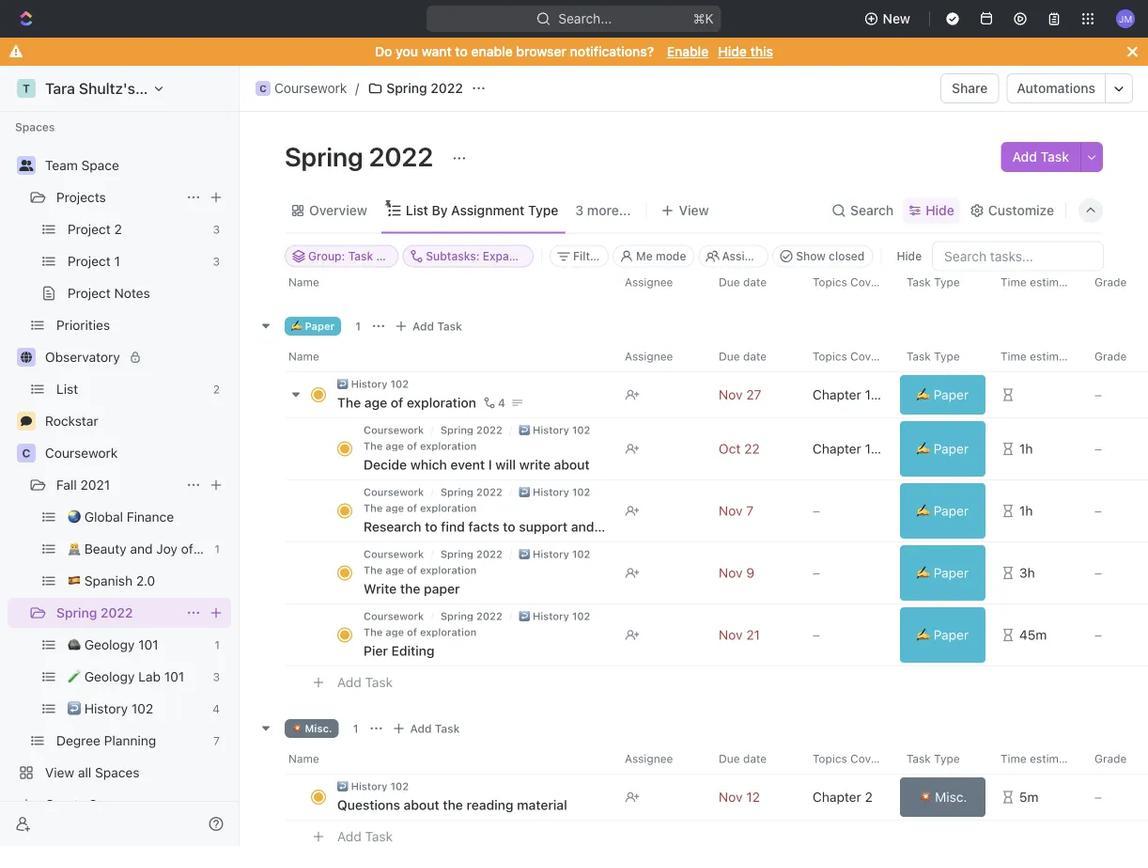 Task type: locate. For each thing, give the bounding box(es) containing it.
event
[[451, 457, 485, 473]]

list by assignment type
[[406, 203, 559, 218]]

age for pier
[[386, 627, 404, 639]]

0 vertical spatial task type button
[[896, 267, 990, 298]]

date for ✍️  paper
[[744, 350, 767, 363]]

assignee button for ✍️  paper
[[614, 342, 708, 372]]

2 project from the top
[[68, 253, 111, 269]]

all
[[78, 765, 91, 780]]

coursework, , element inside tree
[[17, 444, 36, 463]]

chapter inside chapter 1&2 button
[[813, 387, 862, 403]]

space up projects link
[[81, 157, 119, 173]]

1 vertical spatial spaces
[[95, 765, 140, 780]]

0 vertical spatial chapter
[[813, 387, 862, 403]]

2 1h from the top
[[1020, 503, 1034, 519]]

3 for project 1
[[213, 255, 220, 268]]

5 ✍️  paper button from the top
[[897, 604, 990, 667]]

0 vertical spatial spaces
[[15, 120, 55, 133]]

time estimate button for misc.
[[990, 744, 1084, 774]]

3 time estimate button from the top
[[990, 744, 1084, 774]]

name button up ↩️ history 102 questions about the reading material
[[285, 744, 614, 774]]

1&2
[[865, 387, 888, 403]]

3 date from the top
[[744, 753, 767, 766]]

task type button
[[896, 267, 990, 298], [896, 342, 990, 372], [896, 744, 990, 774]]

coursework for coursework
[[45, 445, 118, 461]]

🌏 global finance
[[68, 509, 174, 525]]

✍️  paper button for research to find facts to support and/or discredit my opinion
[[897, 480, 990, 543]]

3 name from the top
[[289, 753, 319, 766]]

exploration
[[407, 395, 477, 411], [420, 440, 477, 453], [420, 503, 477, 515], [420, 565, 477, 577], [420, 627, 477, 639]]

spring 2022 link down write the paper link
[[441, 611, 503, 623]]

of up write the paper
[[407, 565, 417, 577]]

history down write the paper link
[[533, 611, 570, 623]]

1 covered from the top
[[851, 276, 895, 289]]

chapter for chapter 1&2
[[813, 387, 862, 403]]

2.0
[[136, 573, 155, 589]]

2022 inside coursework / spring 2022 / ↩️ history 102 the age of exploration research to find facts to support and/or discredit my opinion
[[477, 487, 503, 499]]

the inside coursework / spring 2022 / ↩️ history 102 the age of exploration research to find facts to support and/or discredit my opinion
[[364, 503, 383, 515]]

coursework inside coursework / spring 2022 / ↩️ history 102 the age of exploration
[[364, 549, 424, 561]]

shultz's
[[79, 79, 135, 97]]

covered up chapter 2 button
[[851, 753, 895, 766]]

3 ✍️  paper button from the top
[[897, 480, 990, 543]]

assignee for 💥 misc.
[[625, 753, 674, 766]]

3 topics covered from the top
[[813, 753, 895, 766]]

spring up event
[[441, 424, 474, 437]]

1 vertical spatial name button
[[285, 342, 614, 372]]

1 chapter from the top
[[813, 387, 862, 403]]

user group image
[[19, 160, 33, 171]]

time estimate button for paper
[[990, 342, 1084, 372]]

spring
[[387, 80, 427, 96], [285, 141, 363, 172], [441, 424, 474, 437], [441, 487, 474, 499], [441, 549, 474, 561], [56, 605, 97, 620], [441, 611, 474, 623]]

3 assignee button from the top
[[614, 744, 708, 774]]

age inside coursework / spring 2022 / ↩️ history 102 the age of exploration research to find facts to support and/or discredit my opinion
[[386, 503, 404, 515]]

3 chapter from the top
[[813, 790, 862, 805]]

0 horizontal spatial ↩️ history 102
[[68, 701, 153, 716]]

grade for 💥 misc.
[[1095, 753, 1128, 766]]

0 horizontal spatial 💥 misc.
[[291, 723, 333, 735]]

list link
[[56, 374, 206, 404]]

2 vertical spatial assignee button
[[614, 744, 708, 774]]

type
[[528, 203, 559, 218], [376, 250, 403, 263], [935, 276, 961, 289], [935, 350, 961, 363], [935, 753, 961, 766]]

2 vertical spatial name
[[289, 753, 319, 766]]

c right workspace
[[260, 83, 267, 94]]

of inside coursework / spring 2022 / ↩️ history 102 the age of exploration research to find facts to support and/or discredit my opinion
[[407, 503, 417, 515]]

0 horizontal spatial the
[[400, 581, 421, 597]]

exploration left 4 button
[[407, 395, 477, 411]]

1 horizontal spatial about
[[554, 457, 590, 473]]

c inside c coursework /
[[260, 83, 267, 94]]

geology inside 🧪  geology lab 101 link
[[84, 669, 135, 684]]

1 vertical spatial the
[[443, 798, 463, 813]]

↩️ history 102 up degree planning
[[68, 701, 153, 716]]

102 inside 'coursework / spring 2022 / ↩️ history 102 the age of exploration decide which event i will write about'
[[572, 424, 591, 437]]

project down project 2
[[68, 253, 111, 269]]

1
[[114, 253, 120, 269], [356, 320, 361, 333], [865, 441, 871, 457], [215, 542, 220, 556], [215, 638, 220, 652], [353, 722, 359, 736]]

3 estimate from the top
[[1031, 753, 1076, 766]]

topics for 💥 misc.
[[813, 753, 848, 766]]

overview
[[309, 203, 367, 218]]

1 horizontal spatial list
[[406, 203, 429, 218]]

1 vertical spatial time
[[1001, 350, 1027, 363]]

hide left this
[[719, 44, 747, 59]]

coursework, , element
[[256, 81, 271, 96], [17, 444, 36, 463]]

3 due from the top
[[719, 753, 740, 766]]

coursework inside coursework / spring 2022 / ↩️ history 102 the age of exploration research to find facts to support and/or discredit my opinion
[[364, 487, 424, 499]]

2 time estimate button from the top
[[990, 342, 1084, 372]]

1 estimate from the top
[[1031, 276, 1076, 289]]

1 vertical spatial list
[[56, 381, 78, 397]]

2 name from the top
[[289, 350, 319, 363]]

1 vertical spatial topics covered button
[[802, 342, 896, 372]]

0 horizontal spatial misc.
[[305, 723, 333, 735]]

4 button
[[480, 394, 509, 413]]

0 vertical spatial topics covered button
[[802, 267, 896, 298]]

0 vertical spatial ↩️ history 102
[[338, 378, 409, 391]]

me mode
[[637, 250, 687, 263]]

💥 misc.
[[291, 723, 333, 735], [919, 790, 968, 805]]

2 time estimate from the top
[[1001, 350, 1076, 363]]

which
[[411, 457, 447, 473]]

about right 'questions'
[[404, 798, 440, 813]]

coursework / spring 2022 / ↩️ history 102 the age of exploration
[[364, 549, 591, 577]]

3 time from the top
[[1001, 753, 1027, 766]]

add for add task button below 'questions'
[[338, 829, 362, 845]]

of up the editing on the left bottom of the page
[[407, 627, 417, 639]]

the right write
[[400, 581, 421, 597]]

add task down the pier
[[338, 675, 393, 691]]

1 horizontal spatial c
[[260, 83, 267, 94]]

2022 down the want
[[431, 80, 463, 96]]

exploration inside coursework / spring 2022 / ↩️ history 102 the age of exploration pier editing
[[420, 627, 477, 639]]

1 vertical spatial name
[[289, 350, 319, 363]]

date
[[744, 276, 767, 289], [744, 350, 767, 363], [744, 753, 767, 766]]

0 vertical spatial list
[[406, 203, 429, 218]]

due date for paper
[[719, 350, 767, 363]]

0 horizontal spatial 101
[[138, 637, 158, 652]]

0 vertical spatial topics
[[813, 276, 848, 289]]

1 1h from the top
[[1020, 441, 1034, 457]]

✍️  paper button for decide which event i will write about
[[897, 418, 990, 481]]

1 vertical spatial about
[[404, 798, 440, 813]]

will
[[496, 457, 516, 473]]

estimate
[[1031, 276, 1076, 289], [1031, 350, 1076, 363], [1031, 753, 1076, 766]]

↩️ inside 'coursework / spring 2022 / ↩️ history 102 the age of exploration decide which event i will write about'
[[519, 424, 530, 437]]

0 vertical spatial geology
[[84, 637, 135, 652]]

1 1h button from the top
[[990, 418, 1084, 481]]

1 vertical spatial time estimate button
[[990, 342, 1084, 372]]

1 up 'questions'
[[353, 722, 359, 736]]

history down the research to find facts to support and/or discredit my opinion link
[[533, 549, 570, 561]]

degree planning link
[[56, 726, 206, 756]]

coursework link down decide
[[364, 487, 424, 499]]

topics covered down closed
[[813, 276, 895, 289]]

101
[[138, 637, 158, 652], [164, 669, 184, 684]]

the for pier
[[364, 627, 383, 639]]

2 vertical spatial grade
[[1095, 753, 1128, 766]]

2 grade button from the top
[[1084, 342, 1149, 372]]

spring inside tree
[[56, 605, 97, 620]]

coursework link for decide
[[364, 424, 424, 437]]

1 vertical spatial chapter
[[813, 441, 862, 457]]

of right joy
[[181, 541, 193, 557]]

↩️ history 102 link down 🧪  geology lab 101 link
[[68, 694, 205, 724]]

3 up project notes link
[[213, 255, 220, 268]]

spring 2022 link down event
[[441, 487, 503, 499]]

due for paper
[[719, 350, 740, 363]]

priorities link
[[56, 310, 228, 340]]

topics covered button
[[802, 267, 896, 298], [802, 342, 896, 372], [802, 744, 896, 774]]

0 vertical spatial task type
[[907, 276, 961, 289]]

name for misc.
[[289, 753, 319, 766]]

↩️ history 102 link down write the paper link
[[519, 611, 591, 623]]

assignee button
[[614, 267, 708, 298], [614, 342, 708, 372], [614, 744, 708, 774]]

history up write
[[533, 424, 570, 437]]

0 vertical spatial due date
[[719, 276, 767, 289]]

age inside coursework / spring 2022 / ↩️ history 102 the age of exploration pier editing
[[386, 627, 404, 639]]

0 vertical spatial time estimate
[[1001, 276, 1076, 289]]

0 vertical spatial time estimate button
[[990, 267, 1084, 298]]

0 vertical spatial about
[[554, 457, 590, 473]]

2 time from the top
[[1001, 350, 1027, 363]]

0 horizontal spatial to
[[425, 519, 438, 535]]

2 vertical spatial name button
[[285, 744, 614, 774]]

exploration up the editing on the left bottom of the page
[[420, 627, 477, 639]]

spring up overview link
[[285, 141, 363, 172]]

↩️ history 102 inside tree
[[68, 701, 153, 716]]

2022 down i in the bottom of the page
[[477, 487, 503, 499]]

🇪🇸
[[68, 573, 81, 589]]

spring 2022 link for coursework / spring 2022 / ↩️ history 102 the age of exploration pier editing
[[441, 611, 503, 623]]

3 left more...
[[576, 203, 584, 218]]

add task button down the pier
[[329, 672, 401, 694]]

workspace
[[139, 79, 217, 97]]

3 task type from the top
[[907, 753, 961, 766]]

age for decide
[[386, 440, 404, 453]]

spring down paper
[[441, 611, 474, 623]]

view all spaces link
[[8, 758, 228, 788]]

beauty
[[84, 541, 127, 557]]

the inside 'coursework / spring 2022 / ↩️ history 102 the age of exploration decide which event i will write about'
[[364, 440, 383, 453]]

3 due date from the top
[[719, 753, 767, 766]]

list inside 'link'
[[56, 381, 78, 397]]

geology for 🧪
[[84, 669, 135, 684]]

the for research
[[364, 503, 383, 515]]

exploration up paper
[[420, 565, 477, 577]]

time for ✍️  paper
[[1001, 350, 1027, 363]]

1 vertical spatial estimate
[[1031, 350, 1076, 363]]

2 vertical spatial time estimate
[[1001, 753, 1076, 766]]

c for c
[[22, 447, 31, 460]]

↩️ history 102 link down write
[[519, 487, 591, 499]]

💥
[[291, 723, 302, 735], [919, 790, 932, 805]]

↩️ down write
[[519, 487, 530, 499]]

coursework link down the age of exploration
[[364, 424, 424, 437]]

covered up 1&2
[[851, 350, 895, 363]]

hide down hide dropdown button
[[897, 250, 922, 263]]

mode
[[656, 250, 687, 263]]

2 vertical spatial due date button
[[708, 744, 802, 774]]

4 up the 7 at the bottom left of the page
[[213, 702, 220, 715]]

↩️ down "support"
[[519, 549, 530, 561]]

chapter inside chapter 1 & 2 button
[[813, 441, 862, 457]]

the inside coursework / spring 2022 / ↩️ history 102 the age of exploration pier editing
[[364, 627, 383, 639]]

2 covered from the top
[[851, 350, 895, 363]]

2022 down facts
[[477, 549, 503, 561]]

topics covered button up chapter 1&2
[[802, 342, 896, 372]]

1 right joy
[[215, 542, 220, 556]]

✍️  paper button
[[897, 372, 990, 419], [897, 418, 990, 481], [897, 480, 990, 543], [897, 542, 990, 605], [897, 604, 990, 667]]

the for decide
[[364, 440, 383, 453]]

geology down 🪨 geology 101
[[84, 669, 135, 684]]

1 horizontal spatial the
[[443, 798, 463, 813]]

🧪
[[68, 669, 81, 684]]

name button up the age of exploration
[[285, 342, 614, 372]]

1h button for chapter 1 & 2
[[990, 418, 1084, 481]]

1 horizontal spatial 💥 misc.
[[919, 790, 968, 805]]

↩️ down 🧪
[[68, 701, 81, 716]]

2022 inside 'coursework / spring 2022 / ↩️ history 102 the age of exploration decide which event i will write about'
[[477, 424, 503, 437]]

102 inside coursework / spring 2022 / ↩️ history 102 the age of exploration research to find facts to support and/or discredit my opinion
[[572, 487, 591, 499]]

age for research
[[386, 503, 404, 515]]

team space link
[[45, 150, 228, 181]]

3 covered from the top
[[851, 753, 895, 766]]

0 horizontal spatial about
[[404, 798, 440, 813]]

3 task type button from the top
[[896, 744, 990, 774]]

🌏
[[68, 509, 81, 525]]

covered
[[851, 276, 895, 289], [851, 350, 895, 363], [851, 753, 895, 766]]

name button for misc.
[[285, 744, 614, 774]]

to right the want
[[455, 44, 468, 59]]

0 vertical spatial misc.
[[305, 723, 333, 735]]

topics up chapter 2
[[813, 753, 848, 766]]

project for project 1
[[68, 253, 111, 269]]

1 vertical spatial 💥 misc.
[[919, 790, 968, 805]]

add task button down "subtasks:"
[[390, 315, 470, 338]]

the age of exploration
[[338, 395, 477, 411]]

coursework for coursework / spring 2022 / ↩️ history 102 the age of exploration
[[364, 549, 424, 561]]

of inside 'coursework / spring 2022 / ↩️ history 102 the age of exploration decide which event i will write about'
[[407, 440, 417, 453]]

geology inside 🪨 geology 101 link
[[84, 637, 135, 652]]

3 for project 2
[[213, 223, 220, 236]]

view left the all
[[45, 765, 74, 780]]

list for list by assignment type
[[406, 203, 429, 218]]

coursework / spring 2022 / ↩️ history 102 the age of exploration research to find facts to support and/or discredit my opinion
[[364, 487, 741, 535]]

0 vertical spatial name button
[[285, 267, 614, 298]]

coursework inside 'coursework / spring 2022 / ↩️ history 102 the age of exploration decide which event i will write about'
[[364, 424, 424, 437]]

2 vertical spatial hide
[[897, 250, 922, 263]]

2022
[[431, 80, 463, 96], [369, 141, 434, 172], [477, 424, 503, 437], [477, 487, 503, 499], [477, 549, 503, 561], [101, 605, 133, 620], [477, 611, 503, 623]]

2022 down write the paper link
[[477, 611, 503, 623]]

exploration for to
[[420, 503, 477, 515]]

c inside sidebar navigation
[[22, 447, 31, 460]]

0 vertical spatial covered
[[851, 276, 895, 289]]

tree containing team space
[[8, 0, 264, 820]]

1 vertical spatial task type
[[907, 350, 961, 363]]

add
[[1013, 149, 1038, 165], [338, 273, 362, 288], [413, 320, 434, 333], [338, 675, 362, 691], [410, 722, 432, 736], [338, 829, 362, 845]]

3 topics covered button from the top
[[802, 744, 896, 774]]

coursework inside tree
[[45, 445, 118, 461]]

project inside project 2 link
[[68, 221, 111, 237]]

4 ✍️  paper button from the top
[[897, 542, 990, 605]]

2 date from the top
[[744, 350, 767, 363]]

0 vertical spatial due
[[719, 276, 740, 289]]

✍️  paper button for pier editing
[[897, 604, 990, 667]]

about inside ↩️ history 102 questions about the reading material
[[404, 798, 440, 813]]

the left reading
[[443, 798, 463, 813]]

1 vertical spatial due date
[[719, 350, 767, 363]]

2 due date button from the top
[[708, 342, 802, 372]]

2 vertical spatial topics covered
[[813, 753, 895, 766]]

1 ✍️  paper button from the top
[[897, 372, 990, 419]]

0 vertical spatial name
[[289, 276, 319, 289]]

1 horizontal spatial coursework, , element
[[256, 81, 271, 96]]

tree
[[8, 0, 264, 820]]

2 grade from the top
[[1095, 350, 1128, 363]]

1 topics from the top
[[813, 276, 848, 289]]

1 horizontal spatial to
[[455, 44, 468, 59]]

topics down show closed
[[813, 276, 848, 289]]

3 topics from the top
[[813, 753, 848, 766]]

2 topics from the top
[[813, 350, 848, 363]]

to right facts
[[503, 519, 516, 535]]

the inside ↩️ history 102 questions about the reading material
[[443, 798, 463, 813]]

2 chapter from the top
[[813, 441, 862, 457]]

globe image
[[21, 352, 32, 363]]

💥 right the 7 at the bottom left of the page
[[291, 723, 302, 735]]

date for 💥 misc.
[[744, 753, 767, 766]]

💥 right chapter 2 button
[[919, 790, 932, 805]]

the
[[338, 395, 361, 411], [364, 440, 383, 453], [364, 503, 383, 515], [364, 565, 383, 577], [364, 627, 383, 639]]

↩️ up 'questions'
[[338, 781, 348, 793]]

1 vertical spatial spring 2022
[[285, 141, 439, 172]]

3 project from the top
[[68, 285, 111, 301]]

about
[[554, 457, 590, 473], [404, 798, 440, 813]]

101 up lab
[[138, 637, 158, 652]]

1h button
[[990, 418, 1084, 481], [990, 480, 1084, 543]]

1 project from the top
[[68, 221, 111, 237]]

exploration up find
[[420, 503, 477, 515]]

chapter 1&2 button
[[802, 372, 896, 419]]

1 vertical spatial 101
[[164, 669, 184, 684]]

✍️ for coursework / spring 2022 / ↩️ history 102 the age of exploration
[[917, 565, 931, 581]]

3 assignee from the top
[[625, 753, 674, 766]]

2 1h button from the top
[[990, 480, 1084, 543]]

✍️ for coursework / spring 2022 / ↩️ history 102 the age of exploration decide which event i will write about
[[917, 441, 931, 457]]

exploration inside 'coursework / spring 2022 / ↩️ history 102 the age of exploration decide which event i will write about'
[[420, 440, 477, 453]]

1 geology from the top
[[84, 637, 135, 652]]

research
[[364, 519, 422, 535]]

paper for coursework / spring 2022 / ↩️ history 102 the age of exploration
[[934, 565, 969, 581]]

of inside coursework / spring 2022 / ↩️ history 102 the age of exploration pier editing
[[407, 627, 417, 639]]

project inside the project 1 link
[[68, 253, 111, 269]]

add task for add task button below the pier
[[338, 675, 393, 691]]

✍️
[[291, 320, 302, 333], [917, 387, 931, 403], [917, 441, 931, 457], [917, 503, 931, 519], [917, 565, 931, 581], [917, 628, 931, 643]]

of
[[391, 395, 404, 411], [407, 440, 417, 453], [407, 503, 417, 515], [181, 541, 193, 557], [407, 565, 417, 577], [407, 627, 417, 639]]

covered for paper
[[851, 350, 895, 363]]

2 vertical spatial grade button
[[1084, 744, 1149, 774]]

list by assignment type link
[[402, 197, 559, 224]]

of inside coursework / spring 2022 / ↩️ history 102 the age of exploration
[[407, 565, 417, 577]]

1 vertical spatial due date button
[[708, 342, 802, 372]]

chapter inside chapter 2 button
[[813, 790, 862, 805]]

share
[[952, 80, 988, 96]]

✍️  paper
[[291, 320, 335, 333], [917, 387, 969, 403], [917, 441, 969, 457], [917, 503, 969, 519], [917, 565, 969, 581], [917, 628, 969, 643]]

team
[[45, 157, 78, 173]]

3 due date button from the top
[[708, 744, 802, 774]]

0 vertical spatial grade button
[[1084, 267, 1149, 298]]

1 vertical spatial geology
[[84, 669, 135, 684]]

assignee for ✍️  paper
[[625, 350, 674, 363]]

3 grade from the top
[[1095, 753, 1128, 766]]

c down comment image
[[22, 447, 31, 460]]

view inside button
[[679, 203, 709, 218]]

geology
[[84, 637, 135, 652], [84, 669, 135, 684]]

topics covered for misc.
[[813, 753, 895, 766]]

covered down closed
[[851, 276, 895, 289]]

0 vertical spatial 1h
[[1020, 441, 1034, 457]]

due for misc.
[[719, 753, 740, 766]]

1 vertical spatial ↩️ history 102
[[68, 701, 153, 716]]

list for list
[[56, 381, 78, 397]]

1 due date from the top
[[719, 276, 767, 289]]

add task for add task button under group: task type
[[338, 273, 393, 288]]

exploration for editing
[[420, 627, 477, 639]]

0 vertical spatial 4
[[498, 397, 506, 410]]

covered for misc.
[[851, 753, 895, 766]]

2 vertical spatial date
[[744, 753, 767, 766]]

1 task type from the top
[[907, 276, 961, 289]]

👨‍💻 beauty and joy of computing link
[[68, 534, 264, 564]]

2 vertical spatial assignee
[[625, 753, 674, 766]]

spring 2022
[[387, 80, 463, 96], [285, 141, 439, 172], [56, 605, 133, 620]]

✍️ for coursework / spring 2022 / ↩️ history 102 the age of exploration research to find facts to support and/or discredit my opinion
[[917, 503, 931, 519]]

0 vertical spatial topics covered
[[813, 276, 895, 289]]

1 horizontal spatial spaces
[[95, 765, 140, 780]]

1 vertical spatial topics
[[813, 350, 848, 363]]

add for add task button under group: task type
[[338, 273, 362, 288]]

add task for add task button below 'questions'
[[338, 829, 393, 845]]

tara
[[45, 79, 75, 97]]

2 vertical spatial time estimate button
[[990, 744, 1084, 774]]

0 horizontal spatial list
[[56, 381, 78, 397]]

1 vertical spatial 💥
[[919, 790, 932, 805]]

1 vertical spatial due
[[719, 350, 740, 363]]

2 task type from the top
[[907, 350, 961, 363]]

history inside ↩️ history 102 questions about the reading material
[[351, 781, 388, 793]]

2 geology from the top
[[84, 669, 135, 684]]

2 horizontal spatial hide
[[926, 203, 955, 218]]

geology right 🪨
[[84, 637, 135, 652]]

priorities
[[56, 317, 110, 333]]

1 vertical spatial topics covered
[[813, 350, 895, 363]]

2 topics covered button from the top
[[802, 342, 896, 372]]

0 vertical spatial assignee
[[625, 276, 674, 289]]

project down project 1
[[68, 285, 111, 301]]

coursework link for research
[[364, 487, 424, 499]]

2 task type button from the top
[[896, 342, 990, 372]]

1 vertical spatial grade
[[1095, 350, 1128, 363]]

joy
[[156, 541, 178, 557]]

3 time estimate from the top
[[1001, 753, 1076, 766]]

topics covered up chapter 2 button
[[813, 753, 895, 766]]

↩️ inside tree
[[68, 701, 81, 716]]

coursework inside coursework / spring 2022 / ↩️ history 102 the age of exploration pier editing
[[364, 611, 424, 623]]

age inside coursework / spring 2022 / ↩️ history 102 the age of exploration
[[386, 565, 404, 577]]

0 vertical spatial the
[[400, 581, 421, 597]]

2 ✍️  paper button from the top
[[897, 418, 990, 481]]

find
[[441, 519, 465, 535]]

hide
[[719, 44, 747, 59], [926, 203, 955, 218], [897, 250, 922, 263]]

3 right project 2 link
[[213, 223, 220, 236]]

3 up the 7 at the bottom left of the page
[[213, 670, 220, 683]]

0 vertical spatial c
[[260, 83, 267, 94]]

coursework link
[[364, 424, 424, 437], [45, 438, 228, 468], [364, 487, 424, 499], [364, 549, 424, 561], [364, 611, 424, 623]]

2 name button from the top
[[285, 342, 614, 372]]

exploration up event
[[420, 440, 477, 453]]

misc. inside 💥 misc. dropdown button
[[936, 790, 968, 805]]

✍️ for coursework / spring 2022 / ↩️ history 102 the age of exploration pier editing
[[917, 628, 931, 643]]

task type button for ✍️  paper
[[896, 342, 990, 372]]

2 due from the top
[[719, 350, 740, 363]]

paper for coursework / spring 2022 / ↩️ history 102 the age of exploration research to find facts to support and/or discredit my opinion
[[934, 503, 969, 519]]

2 vertical spatial task type button
[[896, 744, 990, 774]]

spring down 🇪🇸
[[56, 605, 97, 620]]

c
[[260, 83, 267, 94], [22, 447, 31, 460]]

1 horizontal spatial misc.
[[936, 790, 968, 805]]

comment image
[[21, 416, 32, 427]]

4 up 'coursework / spring 2022 / ↩️ history 102 the age of exploration decide which event i will write about'
[[498, 397, 506, 410]]

3 name button from the top
[[285, 744, 614, 774]]

list left by
[[406, 203, 429, 218]]

hide button
[[904, 197, 961, 224]]

project
[[68, 221, 111, 237], [68, 253, 111, 269], [68, 285, 111, 301]]

history up 'questions'
[[351, 781, 388, 793]]

2022 down 4 button
[[477, 424, 503, 437]]

2 vertical spatial spring 2022
[[56, 605, 133, 620]]

spring 2022 link for coursework / spring 2022 / ↩️ history 102 the age of exploration research to find facts to support and/or discredit my opinion
[[441, 487, 503, 499]]

1 vertical spatial task type button
[[896, 342, 990, 372]]

pier editing link
[[359, 638, 610, 665]]

spring 2022 link for coursework / spring 2022 / ↩️ history 102 the age of exploration decide which event i will write about
[[441, 424, 503, 437]]

2 right the &
[[888, 441, 896, 457]]

1 vertical spatial misc.
[[936, 790, 968, 805]]

0 horizontal spatial hide
[[719, 44, 747, 59]]

2 due date from the top
[[719, 350, 767, 363]]

1 left the &
[[865, 441, 871, 457]]

time estimate
[[1001, 276, 1076, 289], [1001, 350, 1076, 363], [1001, 753, 1076, 766]]

1 up project notes
[[114, 253, 120, 269]]

spring 2022 link
[[363, 77, 468, 100], [441, 424, 503, 437], [441, 487, 503, 499], [441, 549, 503, 561], [56, 598, 179, 628], [441, 611, 503, 623]]

automations
[[1018, 80, 1096, 96]]

estimate for 💥 misc.
[[1031, 753, 1076, 766]]

1 vertical spatial date
[[744, 350, 767, 363]]

list up rockstar
[[56, 381, 78, 397]]

age inside 'coursework / spring 2022 / ↩️ history 102 the age of exploration decide which event i will write about'
[[386, 440, 404, 453]]

↩️ inside coursework / spring 2022 / ↩️ history 102 the age of exploration research to find facts to support and/or discredit my opinion
[[519, 487, 530, 499]]

2 topics covered from the top
[[813, 350, 895, 363]]

coursework link down write
[[364, 611, 424, 623]]

2 assignee from the top
[[625, 350, 674, 363]]

2 assignee button from the top
[[614, 342, 708, 372]]

1 vertical spatial covered
[[851, 350, 895, 363]]

✍️  paper for coursework / spring 2022 / ↩️ history 102 the age of exploration
[[917, 565, 969, 581]]

project notes link
[[68, 278, 228, 308]]

exploration inside coursework / spring 2022 / ↩️ history 102 the age of exploration research to find facts to support and/or discredit my opinion
[[420, 503, 477, 515]]

2 vertical spatial due
[[719, 753, 740, 766]]

2 vertical spatial topics
[[813, 753, 848, 766]]

topics up chapter 1&2 button
[[813, 350, 848, 363]]

1 grade button from the top
[[1084, 267, 1149, 298]]

0 vertical spatial space
[[81, 157, 119, 173]]

0 vertical spatial estimate
[[1031, 276, 1076, 289]]

to left find
[[425, 519, 438, 535]]

✍️  paper for coursework / spring 2022 / ↩️ history 102 the age of exploration pier editing
[[917, 628, 969, 643]]

0 vertical spatial assignee button
[[614, 267, 708, 298]]

name for paper
[[289, 350, 319, 363]]

new
[[883, 11, 911, 26]]

1 assignee button from the top
[[614, 267, 708, 298]]

spring 2022 link up 🪨 geology 101
[[56, 598, 179, 628]]

project up project 1
[[68, 221, 111, 237]]

0 vertical spatial due date button
[[708, 267, 802, 298]]

2022 up 🪨 geology 101
[[101, 605, 133, 620]]

finance
[[127, 509, 174, 525]]

hide button
[[890, 245, 930, 267]]

view
[[679, 203, 709, 218], [45, 765, 74, 780]]

view inside "link"
[[45, 765, 74, 780]]

view button
[[655, 188, 716, 233]]

project for project 2
[[68, 221, 111, 237]]

1 vertical spatial grade button
[[1084, 342, 1149, 372]]

2 vertical spatial chapter
[[813, 790, 862, 805]]

101 inside 🧪  geology lab 101 link
[[164, 669, 184, 684]]

1 horizontal spatial 💥
[[919, 790, 932, 805]]

assignees
[[722, 250, 778, 263]]

project inside project notes link
[[68, 285, 111, 301]]

2 estimate from the top
[[1031, 350, 1076, 363]]

1 vertical spatial 1h
[[1020, 503, 1034, 519]]

notifications?
[[570, 44, 654, 59]]

spring 2022 link up event
[[441, 424, 503, 437]]

3 grade button from the top
[[1084, 744, 1149, 774]]

topics covered button up chapter 2
[[802, 744, 896, 774]]

add for add task button below the pier
[[338, 675, 362, 691]]



Task type: describe. For each thing, give the bounding box(es) containing it.
2022 up by
[[369, 141, 434, 172]]

grade for ✍️  paper
[[1095, 350, 1128, 363]]

filters
[[574, 250, 607, 263]]

history inside sidebar navigation
[[84, 701, 128, 716]]

do you want to enable browser notifications? enable hide this
[[375, 44, 774, 59]]

write
[[364, 581, 397, 597]]

✍️  paper for coursework / spring 2022 / ↩️ history 102 the age of exploration decide which event i will write about
[[917, 441, 969, 457]]

create space
[[45, 797, 127, 812]]

1h button for –
[[990, 480, 1084, 543]]

type inside list by assignment type link
[[528, 203, 559, 218]]

2022 inside coursework / spring 2022 / ↩️ history 102 the age of exploration
[[477, 549, 503, 561]]

1 date from the top
[[744, 276, 767, 289]]

spring 2022 inside tree
[[56, 605, 133, 620]]

task type for ✍️  paper
[[907, 350, 961, 363]]

add task button up ↩️ history 102 questions about the reading material
[[388, 718, 468, 740]]

0 vertical spatial coursework, , element
[[256, 81, 271, 96]]

geology for 🪨
[[84, 637, 135, 652]]

history inside 'coursework / spring 2022 / ↩️ history 102 the age of exploration decide which event i will write about'
[[533, 424, 570, 437]]

expand
[[483, 250, 523, 263]]

assignees button
[[699, 245, 778, 267]]

history inside coursework / spring 2022 / ↩️ history 102 the age of exploration research to find facts to support and/or discredit my opinion
[[533, 487, 570, 499]]

↩️ inside coursework / spring 2022 / ↩️ history 102 the age of exploration pier editing
[[519, 611, 530, 623]]

decide
[[364, 457, 407, 473]]

💥 misc. inside dropdown button
[[919, 790, 968, 805]]

1 inside button
[[865, 441, 871, 457]]

🧪  geology lab 101
[[68, 669, 184, 684]]

and/or
[[571, 519, 612, 535]]

spaces inside "link"
[[95, 765, 140, 780]]

project 1 link
[[68, 246, 205, 276]]

team space
[[45, 157, 119, 173]]

0 vertical spatial 💥 misc.
[[291, 723, 333, 735]]

exploration for which
[[420, 440, 477, 453]]

spring inside 'coursework / spring 2022 / ↩️ history 102 the age of exploration decide which event i will write about'
[[441, 424, 474, 437]]

spring inside coursework / spring 2022 / ↩️ history 102 the age of exploration
[[441, 549, 474, 561]]

1 assignee from the top
[[625, 276, 674, 289]]

group:
[[308, 250, 345, 263]]

add task button down 'questions'
[[329, 826, 401, 846]]

✍️  paper for coursework / spring 2022 / ↩️ history 102 the age of exploration research to find facts to support and/or discredit my opinion
[[917, 503, 969, 519]]

of for coursework / spring 2022 / ↩️ history 102 the age of exploration research to find facts to support and/or discredit my opinion
[[407, 503, 417, 515]]

101 inside 🪨 geology 101 link
[[138, 637, 158, 652]]

hide inside dropdown button
[[926, 203, 955, 218]]

all
[[526, 250, 540, 263]]

space for team space
[[81, 157, 119, 173]]

coursework link down rockstar link
[[45, 438, 228, 468]]

space for create space
[[89, 797, 127, 812]]

add task up ↩️ history 102 questions about the reading material
[[410, 722, 460, 736]]

coursework link for pier
[[364, 611, 424, 623]]

editing
[[392, 644, 435, 659]]

1 due from the top
[[719, 276, 740, 289]]

Search tasks... text field
[[934, 242, 1104, 270]]

1h for chapter 1 & 2
[[1020, 441, 1034, 457]]

time estimate for ✍️  paper
[[1001, 350, 1076, 363]]

project notes
[[68, 285, 150, 301]]

2 left 💥 misc. dropdown button at the right of page
[[865, 790, 873, 805]]

want
[[422, 44, 452, 59]]

spring 2022 link down you in the left top of the page
[[363, 77, 468, 100]]

overview link
[[306, 197, 367, 224]]

of inside the 👨‍💻 beauty and joy of computing link
[[181, 541, 193, 557]]

reading
[[467, 798, 514, 813]]

💥 inside dropdown button
[[919, 790, 932, 805]]

0 vertical spatial 💥
[[291, 723, 302, 735]]

create
[[45, 797, 86, 812]]

1 time estimate button from the top
[[990, 267, 1084, 298]]

1 right 🪨 geology 101 link
[[215, 638, 220, 652]]

102 inside coursework / spring 2022 / ↩️ history 102 the age of exploration pier editing
[[572, 611, 591, 623]]

topics covered for paper
[[813, 350, 895, 363]]

enable
[[667, 44, 709, 59]]

search...
[[559, 11, 612, 26]]

assignment
[[451, 203, 525, 218]]

spring down you in the left top of the page
[[387, 80, 427, 96]]

hide inside button
[[897, 250, 922, 263]]

tree inside sidebar navigation
[[8, 0, 264, 820]]

↩️ history 102 link up write
[[519, 424, 591, 437]]

4 inside button
[[498, 397, 506, 410]]

5m button
[[990, 774, 1084, 821]]

questions about the reading material link
[[333, 792, 610, 819]]

1 topics covered button from the top
[[802, 267, 896, 298]]

material
[[517, 798, 568, 813]]

paper for coursework / spring 2022 / ↩️ history 102 the age of exploration decide which event i will write about
[[934, 441, 969, 457]]

of for coursework / spring 2022 / ↩️ history 102 the age of exploration
[[407, 565, 417, 577]]

exploration inside coursework / spring 2022 / ↩️ history 102 the age of exploration
[[420, 565, 477, 577]]

coursework / spring 2022 / ↩️ history 102 the age of exploration pier editing
[[364, 611, 591, 659]]

by
[[432, 203, 448, 218]]

degree planning
[[56, 733, 156, 748]]

global
[[84, 509, 123, 525]]

history inside coursework / spring 2022 / ↩️ history 102 the age of exploration pier editing
[[533, 611, 570, 623]]

customize button
[[964, 197, 1060, 224]]

102 inside coursework / spring 2022 / ↩️ history 102 the age of exploration
[[572, 549, 591, 561]]

2 down projects link
[[114, 221, 122, 237]]

1 time from the top
[[1001, 276, 1027, 289]]

name button for paper
[[285, 342, 614, 372]]

of for coursework / spring 2022 / ↩️ history 102 the age of exploration pier editing
[[407, 627, 417, 639]]

coursework for coursework / spring 2022 / ↩️ history 102 the age of exploration research to find facts to support and/or discredit my opinion
[[364, 487, 424, 499]]

⌘k
[[694, 11, 714, 26]]

write the paper
[[364, 581, 460, 597]]

45m button
[[990, 604, 1084, 667]]

due date button for ✍️  paper
[[708, 342, 802, 372]]

2021
[[80, 477, 110, 493]]

add task for add task button above customize
[[1013, 149, 1070, 165]]

write
[[520, 457, 551, 473]]

planning
[[104, 733, 156, 748]]

2 horizontal spatial to
[[503, 519, 516, 535]]

↩️ history 102 link up the age of exploration
[[338, 378, 409, 391]]

spanish
[[84, 573, 133, 589]]

chapter 2
[[813, 790, 873, 805]]

paper for coursework / spring 2022 / ↩️ history 102 the age of exploration pier editing
[[934, 628, 969, 643]]

add task button up customize
[[1002, 142, 1081, 172]]

the inside coursework / spring 2022 / ↩️ history 102 the age of exploration
[[364, 565, 383, 577]]

browser
[[517, 44, 567, 59]]

estimate for ✍️  paper
[[1031, 350, 1076, 363]]

opinion
[[695, 519, 741, 535]]

2 right "list" 'link'
[[213, 383, 220, 396]]

🇪🇸 spanish 2.0
[[68, 573, 155, 589]]

3 more...
[[576, 203, 631, 218]]

2022 inside coursework / spring 2022 / ↩️ history 102 the age of exploration pier editing
[[477, 611, 503, 623]]

3h
[[1020, 565, 1036, 581]]

task type button for 💥 misc.
[[896, 744, 990, 774]]

spring 2022 link for coursework / spring 2022 / ↩️ history 102 the age of exploration
[[441, 549, 503, 561]]

tara shultz's workspace, , element
[[17, 79, 36, 98]]

102 inside ↩️ history 102 questions about the reading material
[[391, 781, 409, 793]]

closed
[[829, 250, 865, 263]]

1 due date button from the top
[[708, 267, 802, 298]]

add task down "subtasks:"
[[413, 320, 462, 333]]

of up decide
[[391, 395, 404, 411]]

coursework link down research
[[364, 549, 424, 561]]

jm button
[[1111, 4, 1141, 34]]

c for c coursework /
[[260, 83, 267, 94]]

3 for 🧪  geology lab 101
[[213, 670, 220, 683]]

↩️ inside coursework / spring 2022 / ↩️ history 102 the age of exploration
[[519, 549, 530, 561]]

0 vertical spatial spring 2022
[[387, 80, 463, 96]]

jm
[[1120, 13, 1133, 24]]

💥 misc. button
[[897, 774, 990, 821]]

project 1
[[68, 253, 120, 269]]

🇪🇸 spanish 2.0 link
[[68, 566, 228, 596]]

my
[[673, 519, 692, 535]]

fall 2021 link
[[56, 470, 179, 500]]

project for project notes
[[68, 285, 111, 301]]

questions
[[338, 798, 400, 813]]

view for view all spaces
[[45, 765, 74, 780]]

assignee button for 💥 misc.
[[614, 744, 708, 774]]

view for view
[[679, 203, 709, 218]]

paper
[[424, 581, 460, 597]]

you
[[396, 44, 418, 59]]

share button
[[941, 73, 1000, 103]]

1 grade from the top
[[1095, 276, 1128, 289]]

coursework for coursework / spring 2022 / ↩️ history 102 the age of exploration pier editing
[[364, 611, 424, 623]]

rockstar link
[[45, 406, 228, 436]]

🪨
[[68, 637, 81, 652]]

computing
[[197, 541, 264, 557]]

1 name button from the top
[[285, 267, 614, 298]]

↩️ up the age of exploration
[[338, 378, 348, 391]]

discredit
[[615, 519, 670, 535]]

chapter 1 & 2
[[813, 441, 896, 457]]

new button
[[857, 4, 922, 34]]

1 time estimate from the top
[[1001, 276, 1076, 289]]

3 inside 3 more... dropdown button
[[576, 203, 584, 218]]

support
[[519, 519, 568, 535]]

show closed button
[[773, 245, 874, 267]]

spring inside coursework / spring 2022 / ↩️ history 102 the age of exploration pier editing
[[441, 611, 474, 623]]

chapter for chapter 1 & 2
[[813, 441, 862, 457]]

chapter for chapter 2
[[813, 790, 862, 805]]

pier
[[364, 644, 388, 659]]

task type for 💥 misc.
[[907, 753, 961, 766]]

chapter 1&2
[[813, 387, 888, 403]]

topics covered button for ✍️  paper
[[802, 342, 896, 372]]

search
[[851, 203, 894, 218]]

about inside 'coursework / spring 2022 / ↩️ history 102 the age of exploration decide which event i will write about'
[[554, 457, 590, 473]]

i
[[489, 457, 492, 473]]

view all spaces
[[45, 765, 140, 780]]

👨‍💻 beauty and joy of computing
[[68, 541, 264, 557]]

topics covered button for 💥 misc.
[[802, 744, 896, 774]]

102 inside sidebar navigation
[[132, 701, 153, 716]]

1 name from the top
[[289, 276, 319, 289]]

1 down group: task type
[[356, 320, 361, 333]]

enable
[[471, 44, 513, 59]]

history up the age of exploration
[[351, 378, 388, 391]]

↩️ history 102 link down the research to find facts to support and/or discredit my opinion link
[[519, 549, 591, 561]]

sidebar navigation
[[0, 0, 264, 846]]

1 topics covered from the top
[[813, 276, 895, 289]]

grade button for misc.
[[1084, 744, 1149, 774]]

↩️ history 102 questions about the reading material
[[338, 781, 568, 813]]

↩️ history 102 link up 'questions'
[[338, 781, 409, 793]]

degree
[[56, 733, 101, 748]]

time estimate for 💥 misc.
[[1001, 753, 1076, 766]]

add task button down group: task type
[[329, 269, 401, 292]]

coursework for coursework / spring 2022 / ↩️ history 102 the age of exploration decide which event i will write about
[[364, 424, 424, 437]]

search button
[[826, 197, 900, 224]]

due date for misc.
[[719, 753, 767, 766]]

time for 💥 misc.
[[1001, 753, 1027, 766]]

due date button for 💥 misc.
[[708, 744, 802, 774]]

history inside coursework / spring 2022 / ↩️ history 102 the age of exploration
[[533, 549, 570, 561]]

1h for –
[[1020, 503, 1034, 519]]

1 task type button from the top
[[896, 267, 990, 298]]

write the paper link
[[359, 576, 610, 603]]

↩️ inside ↩️ history 102 questions about the reading material
[[338, 781, 348, 793]]

lab
[[138, 669, 161, 684]]

add for add task button above customize
[[1013, 149, 1038, 165]]

of for coursework / spring 2022 / ↩️ history 102 the age of exploration decide which event i will write about
[[407, 440, 417, 453]]

2022 inside sidebar navigation
[[101, 605, 133, 620]]

observatory
[[45, 349, 120, 365]]

0 horizontal spatial spaces
[[15, 120, 55, 133]]

grade button for paper
[[1084, 342, 1149, 372]]

🪨 geology 101
[[68, 637, 158, 652]]

4 inside tree
[[213, 702, 220, 715]]

notes
[[114, 285, 150, 301]]

group: task type
[[308, 250, 403, 263]]

fall
[[56, 477, 77, 493]]

3 more... button
[[569, 197, 638, 224]]

topics for ✍️  paper
[[813, 350, 848, 363]]

project 2 link
[[68, 214, 205, 244]]

me
[[637, 250, 653, 263]]

spring inside coursework / spring 2022 / ↩️ history 102 the age of exploration research to find facts to support and/or discredit my opinion
[[441, 487, 474, 499]]

1 horizontal spatial ↩️ history 102
[[338, 378, 409, 391]]



Task type: vqa. For each thing, say whether or not it's contained in the screenshot.


